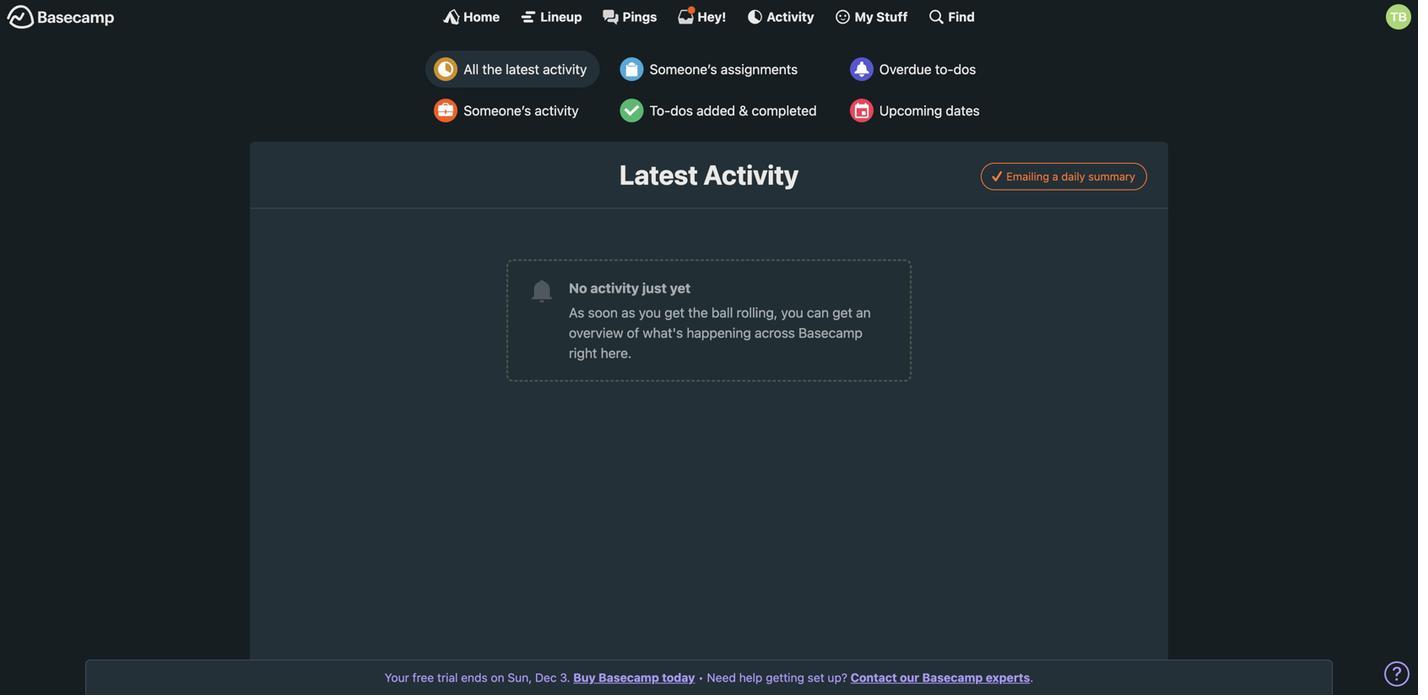 Task type: describe. For each thing, give the bounding box(es) containing it.
all
[[464, 61, 479, 77]]

3.
[[560, 671, 570, 685]]

dates
[[946, 103, 980, 119]]

•
[[698, 671, 704, 685]]

ball
[[711, 305, 733, 321]]

emailing
[[1006, 170, 1049, 183]]

activity for someone's activity
[[535, 103, 579, 119]]

my
[[855, 9, 873, 24]]

yet
[[670, 280, 691, 296]]

0 vertical spatial activity
[[543, 61, 587, 77]]

to-dos added & completed
[[650, 103, 817, 119]]

up?
[[828, 671, 847, 685]]

latest
[[619, 159, 698, 191]]

todo image
[[620, 99, 644, 122]]

soon
[[588, 305, 618, 321]]

to-dos added & completed link
[[612, 92, 829, 129]]

&
[[739, 103, 748, 119]]

pings
[[623, 9, 657, 24]]

rolling,
[[737, 305, 778, 321]]

reports image
[[850, 57, 874, 81]]

on
[[491, 671, 504, 685]]

of
[[627, 325, 639, 341]]

find
[[948, 9, 975, 24]]

2 you from the left
[[781, 305, 803, 321]]

find button
[[928, 8, 975, 25]]

daily
[[1061, 170, 1085, 183]]

emailing a daily summary button
[[981, 163, 1147, 190]]

.
[[1030, 671, 1033, 685]]

to-
[[935, 61, 953, 77]]

the inside 'no activity just yet as soon as you get the ball rolling, you can get an overview of what's happening across basecamp right here.'
[[688, 305, 708, 321]]

buy basecamp today link
[[573, 671, 695, 685]]

right
[[569, 345, 597, 361]]

overdue
[[879, 61, 932, 77]]

my stuff button
[[834, 8, 908, 25]]

an
[[856, 305, 871, 321]]

1 you from the left
[[639, 305, 661, 321]]

happening
[[687, 325, 751, 341]]

activity link
[[746, 8, 814, 25]]

across
[[755, 325, 795, 341]]

1 vertical spatial activity
[[703, 159, 799, 191]]

schedule image
[[850, 99, 874, 122]]

buy
[[573, 671, 596, 685]]

tim burton image
[[1386, 4, 1411, 30]]

pings button
[[602, 8, 657, 25]]

someone's for someone's activity
[[464, 103, 531, 119]]

switch accounts image
[[7, 4, 115, 30]]

as
[[569, 305, 584, 321]]

free
[[412, 671, 434, 685]]

upcoming
[[879, 103, 942, 119]]

lineup
[[540, 9, 582, 24]]



Task type: locate. For each thing, give the bounding box(es) containing it.
someone's assignments
[[650, 61, 798, 77]]

someone's up to- at the left of the page
[[650, 61, 717, 77]]

need
[[707, 671, 736, 685]]

activity report image
[[434, 57, 458, 81]]

hey!
[[698, 9, 726, 24]]

completed
[[752, 103, 817, 119]]

2 vertical spatial activity
[[590, 280, 639, 296]]

activity down all the latest activity
[[535, 103, 579, 119]]

someone's activity link
[[426, 92, 600, 129]]

what's
[[643, 325, 683, 341]]

someone's down all the latest activity link
[[464, 103, 531, 119]]

basecamp
[[799, 325, 863, 341], [599, 671, 659, 685], [922, 671, 983, 685]]

get up what's
[[665, 305, 685, 321]]

home link
[[443, 8, 500, 25]]

someone's activity
[[464, 103, 579, 119]]

activity
[[543, 61, 587, 77], [535, 103, 579, 119], [590, 280, 639, 296]]

get
[[665, 305, 685, 321], [832, 305, 853, 321]]

all the latest activity
[[464, 61, 587, 77]]

0 vertical spatial the
[[482, 61, 502, 77]]

the
[[482, 61, 502, 77], [688, 305, 708, 321]]

a
[[1052, 170, 1058, 183]]

today
[[662, 671, 695, 685]]

just
[[642, 280, 667, 296]]

can
[[807, 305, 829, 321]]

emailing a daily summary
[[1006, 170, 1135, 183]]

ends
[[461, 671, 488, 685]]

activity up soon
[[590, 280, 639, 296]]

you right as
[[639, 305, 661, 321]]

latest
[[506, 61, 539, 77]]

help
[[739, 671, 763, 685]]

1 vertical spatial someone's
[[464, 103, 531, 119]]

overview
[[569, 325, 623, 341]]

2 get from the left
[[832, 305, 853, 321]]

hey! button
[[677, 6, 726, 25]]

0 horizontal spatial get
[[665, 305, 685, 321]]

assignments
[[721, 61, 798, 77]]

main element
[[0, 0, 1418, 33]]

trial
[[437, 671, 458, 685]]

0 horizontal spatial someone's
[[464, 103, 531, 119]]

getting
[[766, 671, 804, 685]]

activity down &
[[703, 159, 799, 191]]

basecamp inside 'no activity just yet as soon as you get the ball rolling, you can get an overview of what's happening across basecamp right here.'
[[799, 325, 863, 341]]

no
[[569, 280, 587, 296]]

home
[[463, 9, 500, 24]]

lineup link
[[520, 8, 582, 25]]

0 vertical spatial dos
[[953, 61, 976, 77]]

0 horizontal spatial dos
[[670, 103, 693, 119]]

contact our basecamp experts link
[[851, 671, 1030, 685]]

my stuff
[[855, 9, 908, 24]]

basecamp right the our
[[922, 671, 983, 685]]

activity for no activity just yet as soon as you get the ball rolling, you can get an overview of what's happening across basecamp right here.
[[590, 280, 639, 296]]

activity inside 'no activity just yet as soon as you get the ball rolling, you can get an overview of what's happening across basecamp right here.'
[[590, 280, 639, 296]]

sun,
[[508, 671, 532, 685]]

you
[[639, 305, 661, 321], [781, 305, 803, 321]]

1 horizontal spatial basecamp
[[799, 325, 863, 341]]

dos left added
[[670, 103, 693, 119]]

someone's for someone's assignments
[[650, 61, 717, 77]]

0 horizontal spatial basecamp
[[599, 671, 659, 685]]

dos up dates
[[953, 61, 976, 77]]

person report image
[[434, 99, 458, 122]]

contact
[[851, 671, 897, 685]]

the right all
[[482, 61, 502, 77]]

1 horizontal spatial dos
[[953, 61, 976, 77]]

activity inside main element
[[767, 9, 814, 24]]

basecamp right buy
[[599, 671, 659, 685]]

no activity just yet as soon as you get the ball rolling, you can get an overview of what's happening across basecamp right here.
[[569, 280, 871, 361]]

assignment image
[[620, 57, 644, 81]]

1 horizontal spatial the
[[688, 305, 708, 321]]

all the latest activity link
[[426, 51, 600, 88]]

experts
[[986, 671, 1030, 685]]

0 vertical spatial someone's
[[650, 61, 717, 77]]

your
[[385, 671, 409, 685]]

1 get from the left
[[665, 305, 685, 321]]

your free trial ends on sun, dec  3. buy basecamp today • need help getting set up? contact our basecamp experts .
[[385, 671, 1033, 685]]

1 horizontal spatial someone's
[[650, 61, 717, 77]]

stuff
[[876, 9, 908, 24]]

1 vertical spatial activity
[[535, 103, 579, 119]]

dec
[[535, 671, 557, 685]]

0 horizontal spatial you
[[639, 305, 661, 321]]

latest activity
[[619, 159, 799, 191]]

set
[[808, 671, 824, 685]]

basecamp down can
[[799, 325, 863, 341]]

1 horizontal spatial get
[[832, 305, 853, 321]]

the left ball
[[688, 305, 708, 321]]

2 horizontal spatial basecamp
[[922, 671, 983, 685]]

overdue to-dos
[[879, 61, 976, 77]]

to-
[[650, 103, 670, 119]]

someone's
[[650, 61, 717, 77], [464, 103, 531, 119]]

as
[[621, 305, 635, 321]]

1 vertical spatial the
[[688, 305, 708, 321]]

dos
[[953, 61, 976, 77], [670, 103, 693, 119]]

activity right latest
[[543, 61, 587, 77]]

summary
[[1088, 170, 1135, 183]]

1 horizontal spatial you
[[781, 305, 803, 321]]

someone's assignments link
[[612, 51, 829, 88]]

upcoming dates
[[879, 103, 980, 119]]

overdue to-dos link
[[841, 51, 992, 88]]

upcoming dates link
[[841, 92, 992, 129]]

activity
[[767, 9, 814, 24], [703, 159, 799, 191]]

here.
[[601, 345, 632, 361]]

our
[[900, 671, 919, 685]]

0 vertical spatial activity
[[767, 9, 814, 24]]

get left "an"
[[832, 305, 853, 321]]

added
[[697, 103, 735, 119]]

activity up assignments
[[767, 9, 814, 24]]

you left can
[[781, 305, 803, 321]]

0 horizontal spatial the
[[482, 61, 502, 77]]

1 vertical spatial dos
[[670, 103, 693, 119]]



Task type: vqa. For each thing, say whether or not it's contained in the screenshot.
•
yes



